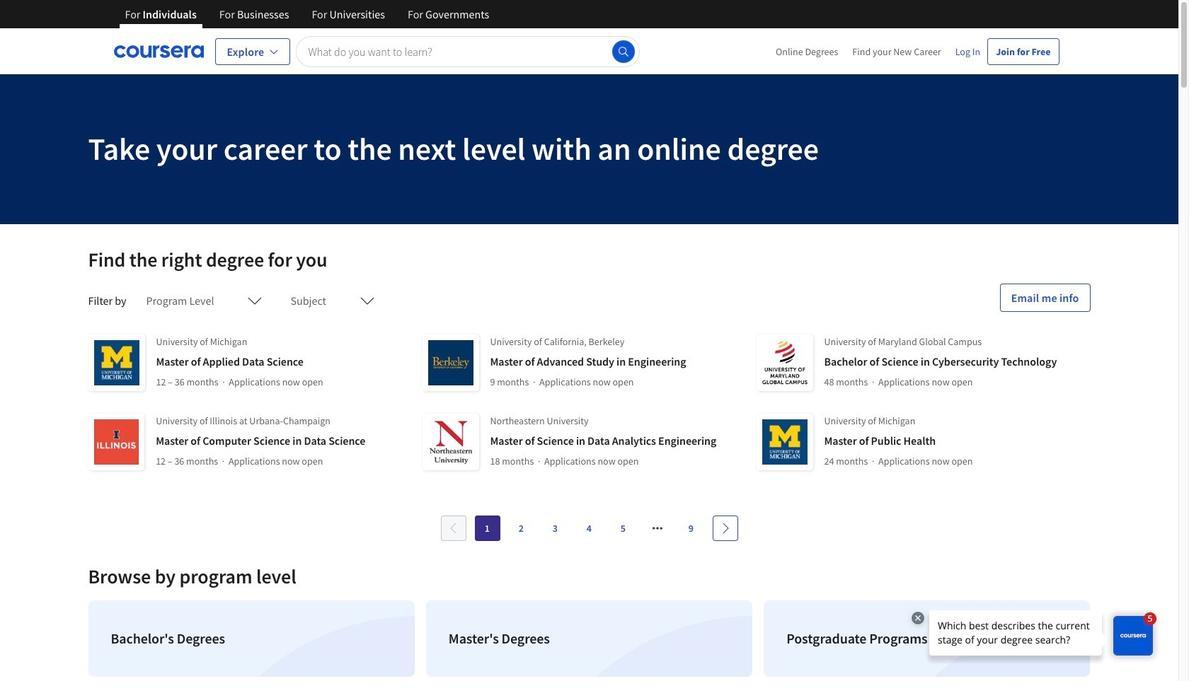 Task type: locate. For each thing, give the bounding box(es) containing it.
list
[[82, 595, 1096, 682]]

0 horizontal spatial university of michigan image
[[88, 335, 145, 391]]

coursera image
[[114, 40, 204, 63]]

None search field
[[296, 36, 640, 67]]

go to next page image
[[720, 523, 731, 534]]

banner navigation
[[114, 0, 501, 39]]

1 vertical spatial university of michigan image
[[756, 414, 813, 471]]

northeastern university image
[[422, 414, 479, 471]]

What do you want to learn? text field
[[296, 36, 640, 67]]

university of michigan image
[[88, 335, 145, 391], [756, 414, 813, 471]]

university of california, berkeley image
[[422, 335, 479, 391]]



Task type: describe. For each thing, give the bounding box(es) containing it.
0 vertical spatial university of michigan image
[[88, 335, 145, 391]]

university of maryland global campus image
[[756, 335, 813, 391]]

university of illinois at urbana-champaign image
[[88, 414, 145, 471]]

1 horizontal spatial university of michigan image
[[756, 414, 813, 471]]



Task type: vqa. For each thing, say whether or not it's contained in the screenshot.
"search field"
yes



